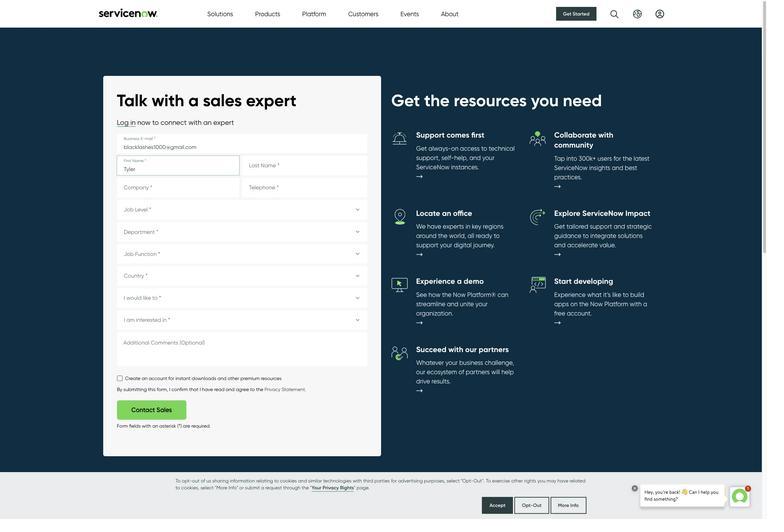 Task type: vqa. For each thing, say whether or not it's contained in the screenshot.
organizational change management (ocm)
no



Task type: locate. For each thing, give the bounding box(es) containing it.
help
[[502, 369, 514, 376]]

0 horizontal spatial select
[[201, 485, 214, 491]]

0 horizontal spatial support
[[416, 242, 439, 249]]

First Name text field
[[117, 156, 239, 176]]

to
[[152, 119, 159, 127], [482, 145, 487, 152], [494, 233, 500, 240], [583, 233, 589, 240], [623, 291, 629, 299], [250, 387, 255, 393], [274, 479, 279, 484], [176, 485, 180, 491]]

1 horizontal spatial on
[[571, 301, 578, 308]]

partners up challenge,
[[479, 345, 509, 355]]

your inside whatever your business challenge, our ecosystem of partners will help drive results.
[[446, 360, 458, 367]]

0 vertical spatial platform
[[302, 10, 326, 17]]

to left opt-
[[176, 479, 181, 484]]

1 horizontal spatial i
[[200, 387, 201, 393]]

around
[[416, 233, 437, 240]]

for right the "parties"
[[391, 479, 397, 484]]

0 vertical spatial other
[[228, 376, 239, 382]]

1 horizontal spatial platform
[[605, 301, 629, 308]]

see
[[416, 291, 427, 299]]

get started link
[[557, 7, 597, 21]]

0 vertical spatial for
[[614, 155, 621, 162]]

experience up apps
[[555, 291, 586, 299]]

get inside the get tailored support and strategic guidance to integrate solutions and accelerate value.
[[555, 223, 565, 230]]

select down us
[[201, 485, 214, 491]]

support up integrate
[[590, 223, 613, 230]]

partners inside whatever your business challenge, our ecosystem of partners will help drive results.
[[466, 369, 490, 376]]

to right out".
[[486, 479, 491, 484]]

started
[[573, 11, 590, 17]]

other up agree
[[228, 376, 239, 382]]

your down platform®
[[476, 301, 488, 308]]

with inside experience what it's like to build apps on the now platform with a free account.
[[630, 301, 642, 308]]

0 horizontal spatial of
[[201, 479, 205, 484]]

now
[[453, 291, 466, 299], [591, 301, 603, 308]]

collaborate
[[555, 131, 597, 140]]

with inside to opt-out of us sharing information relating to cookies and similar technologies with third parties for advertising purposes, select "opt-out".  to exercise other rights you may have related to cookies, select "more info" or submit a request through the "
[[353, 479, 362, 484]]

talk with a sales expert
[[117, 90, 297, 111]]

0 horizontal spatial experience
[[416, 277, 455, 286]]

1 horizontal spatial resources
[[454, 90, 527, 111]]

your down technical
[[483, 154, 495, 162]]

select
[[447, 479, 460, 484], [201, 485, 214, 491]]

Telephone telephone field
[[242, 178, 367, 198]]

to left the cookies,
[[176, 485, 180, 491]]

on up help,
[[452, 145, 459, 152]]

and inside get always-on access to technical support, self-help, and your servicenow instances.
[[470, 154, 481, 162]]

strategic
[[627, 223, 652, 230]]

now up unite
[[453, 291, 466, 299]]

in left key
[[466, 223, 471, 230]]

and inside see how the now platform® can streamline and unite your organization.
[[447, 301, 459, 308]]

i right the that
[[200, 387, 201, 393]]

opt-
[[182, 479, 192, 484]]

and left "similar" on the bottom left of page
[[298, 479, 307, 484]]

premium
[[241, 376, 260, 382]]

on up account.
[[571, 301, 578, 308]]

out
[[533, 503, 542, 509]]

information
[[230, 479, 255, 484]]

experience up how at the bottom of the page
[[416, 277, 455, 286]]

1 i from the left
[[169, 387, 170, 393]]

0 horizontal spatial our
[[416, 369, 426, 376]]

1 horizontal spatial "
[[354, 485, 356, 491]]

experience
[[416, 277, 455, 286], [555, 291, 586, 299]]

and right read
[[226, 387, 235, 393]]

have right may
[[558, 479, 569, 484]]

servicenow inside get always-on access to technical support, self-help, and your servicenow instances.
[[416, 164, 450, 171]]

by submitting this form, i confirm that i have read and agree to the privacy statement .
[[117, 387, 306, 393]]

experience inside experience what it's like to build apps on the now platform with a free account.
[[555, 291, 586, 299]]

get inside get started "link"
[[563, 11, 572, 17]]

servicenow image
[[98, 8, 158, 17]]

1 horizontal spatial our
[[465, 345, 477, 355]]

accept button
[[482, 498, 513, 515]]

servicenow down support,
[[416, 164, 450, 171]]

servicenow down the into
[[555, 164, 588, 172]]

0 horizontal spatial have
[[202, 387, 213, 393]]

2 " from the left
[[354, 485, 356, 491]]

0 horizontal spatial privacy
[[265, 387, 281, 393]]

other inside to opt-out of us sharing information relating to cookies and similar technologies with third parties for advertising purposes, select "opt-out".  to exercise other rights you may have related to cookies, select "more info" or submit a request through the "
[[511, 479, 523, 484]]

1 vertical spatial select
[[201, 485, 214, 491]]

get inside get always-on access to technical support, self-help, and your servicenow instances.
[[416, 145, 427, 152]]

0 vertical spatial our
[[465, 345, 477, 355]]

Last Name text field
[[242, 156, 367, 176]]

the
[[424, 90, 450, 111], [623, 155, 632, 162], [438, 233, 448, 240], [442, 291, 452, 299], [580, 301, 589, 308], [256, 387, 263, 393], [302, 485, 309, 491]]

0 horizontal spatial on
[[452, 145, 459, 152]]

1 vertical spatial experience
[[555, 291, 586, 299]]

to inside experience what it's like to build apps on the now platform with a free account.
[[623, 291, 629, 299]]

2 vertical spatial for
[[391, 479, 397, 484]]

a up log in now to connect with an expert
[[189, 90, 199, 111]]

1 vertical spatial expert
[[213, 119, 234, 127]]

other left rights
[[511, 479, 523, 484]]

best
[[625, 164, 638, 172]]

0 vertical spatial select
[[447, 479, 460, 484]]

of left us
[[201, 479, 205, 484]]

whatever your business challenge, our ecosystem of partners will help drive results.
[[416, 360, 514, 386]]

1 vertical spatial other
[[511, 479, 523, 484]]

world,
[[449, 233, 466, 240]]

get
[[563, 11, 572, 17], [392, 90, 420, 111], [416, 145, 427, 152], [555, 223, 565, 230]]

privacy down technologies
[[323, 485, 339, 492]]

"opt-
[[461, 479, 474, 484]]

0 vertical spatial experience
[[416, 277, 455, 286]]

ecosystem
[[427, 369, 457, 376]]

about button
[[441, 9, 459, 18]]

sales
[[157, 407, 172, 415]]

with up business
[[449, 345, 464, 355]]

info"
[[229, 485, 238, 491]]

1 vertical spatial support
[[416, 242, 439, 249]]

our up drive in the bottom right of the page
[[416, 369, 426, 376]]

our up business
[[465, 345, 477, 355]]

the inside tap into 300k+ users for the latest servicenow insights and best practices.
[[623, 155, 632, 162]]

key
[[472, 223, 482, 230]]

0 horizontal spatial now
[[453, 291, 466, 299]]

1 vertical spatial platform
[[605, 301, 629, 308]]

0 horizontal spatial for
[[168, 376, 174, 382]]

parties
[[375, 479, 390, 484]]

read
[[214, 387, 225, 393]]

0 horizontal spatial in
[[130, 119, 136, 127]]

your down world, in the right top of the page
[[440, 242, 452, 249]]

sharing
[[213, 479, 229, 484]]

0 vertical spatial of
[[459, 369, 464, 376]]

platform button
[[302, 9, 326, 18]]

0 horizontal spatial resources
[[261, 376, 282, 382]]

support comes first
[[416, 131, 485, 140]]

with up page.
[[353, 479, 362, 484]]

1 to from the left
[[176, 479, 181, 484]]

2 horizontal spatial have
[[558, 479, 569, 484]]

a inside to opt-out of us sharing information relating to cookies and similar technologies with third parties for advertising purposes, select "opt-out".  to exercise other rights you may have related to cookies, select "more info" or submit a request through the "
[[261, 485, 264, 491]]

privacy
[[265, 387, 281, 393], [323, 485, 339, 492]]

accelerate
[[568, 242, 598, 249]]

comes
[[447, 131, 470, 140]]

1 horizontal spatial have
[[427, 223, 442, 230]]

solutions
[[207, 10, 233, 17]]

drive
[[416, 378, 430, 386]]

succeed
[[416, 345, 447, 355]]

support inside we have experts in key regions around the world, all ready to support your digital journey.
[[416, 242, 439, 249]]

0 vertical spatial resources
[[454, 90, 527, 111]]

partners
[[479, 345, 509, 355], [466, 369, 490, 376]]

i
[[169, 387, 170, 393], [200, 387, 201, 393]]

now inside experience what it's like to build apps on the now platform with a free account.
[[591, 301, 603, 308]]

ready
[[476, 233, 493, 240]]

1 vertical spatial now
[[591, 301, 603, 308]]

0 horizontal spatial "
[[310, 485, 312, 491]]

or
[[239, 485, 244, 491]]

start
[[555, 277, 572, 286]]

this
[[148, 387, 156, 393]]

None text field
[[117, 333, 367, 367]]

of
[[459, 369, 464, 376], [201, 479, 205, 484]]

select left "opt- at the right bottom of page
[[447, 479, 460, 484]]

Company text field
[[117, 178, 239, 198]]

1 horizontal spatial in
[[466, 223, 471, 230]]

and left best
[[612, 164, 624, 172]]

into
[[567, 155, 578, 162]]

go to servicenow account image
[[656, 9, 664, 18]]

advertising
[[398, 479, 423, 484]]

of inside to opt-out of us sharing information relating to cookies and similar technologies with third parties for advertising purposes, select "opt-out".  to exercise other rights you may have related to cookies, select "more info" or submit a request through the "
[[201, 479, 205, 484]]

" left page.
[[354, 485, 356, 491]]

access
[[460, 145, 480, 152]]

have inside to opt-out of us sharing information relating to cookies and similar technologies with third parties for advertising purposes, select "opt-out".  to exercise other rights you may have related to cookies, select "more info" or submit a request through the "
[[558, 479, 569, 484]]

results.
[[432, 378, 451, 386]]

1 horizontal spatial experience
[[555, 291, 586, 299]]

1 vertical spatial of
[[201, 479, 205, 484]]

your inside get always-on access to technical support, self-help, and your servicenow instances.
[[483, 154, 495, 162]]

1 horizontal spatial privacy
[[323, 485, 339, 492]]

1 horizontal spatial select
[[447, 479, 460, 484]]

may
[[547, 479, 557, 484]]

1 horizontal spatial support
[[590, 223, 613, 230]]

with down build
[[630, 301, 642, 308]]

downloads
[[192, 376, 216, 382]]

with up users
[[599, 131, 614, 140]]

i right form,
[[169, 387, 170, 393]]

have up around
[[427, 223, 442, 230]]

it's
[[604, 291, 611, 299]]

0 horizontal spatial i
[[169, 387, 170, 393]]

office
[[453, 209, 473, 218]]

to right access
[[482, 145, 487, 152]]

your
[[483, 154, 495, 162], [440, 242, 452, 249], [476, 301, 488, 308], [446, 360, 458, 367]]

1 vertical spatial in
[[466, 223, 471, 230]]

and down access
[[470, 154, 481, 162]]

your up the "ecosystem" in the right bottom of the page
[[446, 360, 458, 367]]

that
[[189, 387, 199, 393]]

have inside we have experts in key regions around the world, all ready to support your digital journey.
[[427, 223, 442, 230]]

a down relating
[[261, 485, 264, 491]]

locate an office
[[416, 209, 473, 218]]

now down what
[[591, 301, 603, 308]]

servicenow
[[416, 164, 450, 171], [555, 164, 588, 172], [583, 209, 624, 218]]

build
[[631, 291, 645, 299]]

first
[[472, 131, 485, 140]]

cookies,
[[181, 485, 199, 491]]

of down business
[[459, 369, 464, 376]]

for left instant
[[168, 376, 174, 382]]

to up accelerate
[[583, 233, 589, 240]]

our inside whatever your business challenge, our ecosystem of partners will help drive results.
[[416, 369, 426, 376]]

0 vertical spatial on
[[452, 145, 459, 152]]

" down "similar" on the bottom left of page
[[310, 485, 312, 491]]

your inside we have experts in key regions around the world, all ready to support your digital journey.
[[440, 242, 452, 249]]

technologies
[[323, 479, 352, 484]]

0 vertical spatial expert
[[246, 90, 297, 111]]

and left unite
[[447, 301, 459, 308]]

your privacy rights link
[[312, 485, 354, 493]]

1 vertical spatial privacy
[[323, 485, 339, 492]]

expert
[[246, 90, 297, 111], [213, 119, 234, 127]]

1 vertical spatial our
[[416, 369, 426, 376]]

the inside to opt-out of us sharing information relating to cookies and similar technologies with third parties for advertising purposes, select "opt-out".  to exercise other rights you may have related to cookies, select "more info" or submit a request through the "
[[302, 485, 309, 491]]

we
[[416, 223, 426, 230]]

1 horizontal spatial of
[[459, 369, 464, 376]]

1 vertical spatial on
[[571, 301, 578, 308]]

1 vertical spatial you
[[538, 479, 546, 484]]

a down build
[[644, 301, 648, 308]]

support
[[590, 223, 613, 230], [416, 242, 439, 249]]

to down regions
[[494, 233, 500, 240]]

for
[[614, 155, 621, 162], [168, 376, 174, 382], [391, 479, 397, 484]]

to right like
[[623, 291, 629, 299]]

0 horizontal spatial to
[[176, 479, 181, 484]]

we have experts in key regions around the world, all ready to support your digital journey.
[[416, 223, 504, 249]]

servicenow up the get tailored support and strategic guidance to integrate solutions and accelerate value.
[[583, 209, 624, 218]]

a left demo
[[457, 277, 462, 286]]

0 vertical spatial support
[[590, 223, 613, 230]]

0 vertical spatial have
[[427, 223, 442, 230]]

out
[[192, 479, 200, 484]]

2 vertical spatial have
[[558, 479, 569, 484]]

1 horizontal spatial for
[[391, 479, 397, 484]]

experts
[[443, 223, 464, 230]]

an down talk with a sales expert
[[203, 119, 212, 127]]

1 horizontal spatial other
[[511, 479, 523, 484]]

servicenow inside tap into 300k+ users for the latest servicenow insights and best practices.
[[555, 164, 588, 172]]

support down around
[[416, 242, 439, 249]]

1 horizontal spatial to
[[486, 479, 491, 484]]

1 vertical spatial resources
[[261, 376, 282, 382]]

2 to from the left
[[486, 479, 491, 484]]

privacy left statement
[[265, 387, 281, 393]]

1 horizontal spatial now
[[591, 301, 603, 308]]

have
[[427, 223, 442, 230], [202, 387, 213, 393], [558, 479, 569, 484]]

and inside to opt-out of us sharing information relating to cookies and similar technologies with third parties for advertising purposes, select "opt-out".  to exercise other rights you may have related to cookies, select "more info" or submit a request through the "
[[298, 479, 307, 484]]

1 " from the left
[[310, 485, 312, 491]]

in right log
[[130, 119, 136, 127]]

have down downloads
[[202, 387, 213, 393]]

to inside the get tailored support and strategic guidance to integrate solutions and accelerate value.
[[583, 233, 589, 240]]

resources
[[454, 90, 527, 111], [261, 376, 282, 382]]

0 vertical spatial now
[[453, 291, 466, 299]]

1 horizontal spatial expert
[[246, 90, 297, 111]]

0 horizontal spatial other
[[228, 376, 239, 382]]

partners down business
[[466, 369, 490, 376]]

whatever
[[416, 360, 444, 367]]

2 horizontal spatial for
[[614, 155, 621, 162]]

1 vertical spatial partners
[[466, 369, 490, 376]]

for right users
[[614, 155, 621, 162]]



Task type: describe. For each thing, give the bounding box(es) containing it.
1 vertical spatial for
[[168, 376, 174, 382]]

a inside experience what it's like to build apps on the now platform with a free account.
[[644, 301, 648, 308]]

solutions
[[618, 233, 643, 240]]

0 vertical spatial privacy
[[265, 387, 281, 393]]

0 vertical spatial in
[[130, 119, 136, 127]]

opt-
[[522, 503, 533, 509]]

on inside experience what it's like to build apps on the now platform with a free account.
[[571, 301, 578, 308]]

2 i from the left
[[200, 387, 201, 393]]

support inside the get tailored support and strategic guidance to integrate solutions and accelerate value.
[[590, 223, 613, 230]]

by
[[117, 387, 122, 393]]

page.
[[357, 485, 370, 491]]

get tailored support and strategic guidance to integrate solutions and accelerate value.
[[555, 223, 652, 249]]

confirm
[[172, 387, 188, 393]]

to right now on the left
[[152, 119, 159, 127]]

1 vertical spatial have
[[202, 387, 213, 393]]

(*)
[[177, 424, 182, 430]]

in inside we have experts in key regions around the world, all ready to support your digital journey.
[[466, 223, 471, 230]]

an up experts
[[442, 209, 451, 218]]

similar
[[308, 479, 322, 484]]

and down 'guidance'
[[555, 242, 566, 249]]

account
[[149, 376, 167, 382]]

out".
[[474, 479, 485, 484]]

tap into 300k+ users for the latest servicenow insights and best practices.
[[555, 155, 650, 181]]

customers
[[348, 10, 379, 17]]

explore
[[555, 209, 581, 218]]

rights
[[524, 479, 537, 484]]

your
[[312, 485, 322, 492]]

products
[[255, 10, 280, 17]]

developing
[[574, 277, 614, 286]]

of inside whatever your business challenge, our ecosystem of partners will help drive results.
[[459, 369, 464, 376]]

opt-out
[[522, 503, 542, 509]]

explore servicenow impact
[[555, 209, 651, 218]]

get for get the resources you need
[[392, 90, 420, 111]]

how
[[429, 291, 441, 299]]

get the resources you need
[[392, 90, 602, 111]]

platform inside experience what it's like to build apps on the now platform with a free account.
[[605, 301, 629, 308]]

experience for experience a demo
[[416, 277, 455, 286]]

Business E-mail text field
[[117, 134, 367, 154]]

account.
[[567, 310, 592, 317]]

experience a demo
[[416, 277, 484, 286]]

apps
[[555, 301, 569, 308]]

submit
[[245, 485, 260, 491]]

exercise
[[492, 479, 510, 484]]

now inside see how the now platform® can streamline and unite your organization.
[[453, 291, 466, 299]]

now
[[137, 119, 151, 127]]

to up request
[[274, 479, 279, 484]]

asterisk
[[159, 424, 176, 430]]

always-
[[429, 145, 452, 152]]

more info
[[558, 503, 579, 509]]

log in now to connect with an expert
[[117, 119, 234, 127]]

self-
[[442, 154, 455, 162]]

more
[[558, 503, 570, 509]]

demo
[[464, 277, 484, 286]]

tailored
[[567, 223, 589, 230]]

with up connect
[[152, 90, 184, 111]]

third
[[363, 479, 373, 484]]

" inside your privacy rights " page.
[[354, 485, 356, 491]]

for inside tap into 300k+ users for the latest servicenow insights and best practices.
[[614, 155, 621, 162]]

.
[[305, 387, 306, 393]]

get always-on access to technical support, self-help, and your servicenow instances.
[[416, 145, 515, 171]]

support
[[416, 131, 445, 140]]

0 vertical spatial partners
[[479, 345, 509, 355]]

all
[[468, 233, 475, 240]]

insights
[[590, 164, 611, 172]]

an left "asterisk"
[[152, 424, 158, 430]]

with right connect
[[189, 119, 202, 127]]

0 vertical spatial you
[[531, 90, 559, 111]]

log
[[117, 119, 129, 127]]

start developing
[[555, 277, 614, 286]]

events
[[401, 10, 419, 17]]

opt-out button
[[515, 498, 549, 515]]

form
[[117, 424, 128, 430]]

log in link
[[117, 119, 136, 127]]

locate
[[416, 209, 440, 218]]

see how the now platform® can streamline and unite your organization.
[[416, 291, 509, 317]]

users
[[598, 155, 612, 162]]

get for get always-on access to technical support, self-help, and your servicenow instances.
[[416, 145, 427, 152]]

will
[[492, 369, 500, 376]]

0 horizontal spatial expert
[[213, 119, 234, 127]]

instant
[[176, 376, 191, 382]]

" inside to opt-out of us sharing information relating to cookies and similar technologies with third parties for advertising purposes, select "opt-out".  to exercise other rights you may have related to cookies, select "more info" or submit a request through the "
[[310, 485, 312, 491]]

events button
[[401, 9, 419, 18]]

integrate
[[591, 233, 617, 240]]

get for get tailored support and strategic guidance to integrate solutions and accelerate value.
[[555, 223, 565, 230]]

to inside get always-on access to technical support, self-help, and your servicenow instances.
[[482, 145, 487, 152]]

organization.
[[416, 310, 454, 317]]

privacy statement link
[[265, 387, 305, 393]]

to right agree
[[250, 387, 255, 393]]

0 horizontal spatial platform
[[302, 10, 326, 17]]

with inside collaborate with community
[[599, 131, 614, 140]]

products button
[[255, 9, 280, 18]]

request
[[265, 485, 282, 491]]

with right fields
[[142, 424, 151, 430]]

practices.
[[555, 174, 582, 181]]

you inside to opt-out of us sharing information relating to cookies and similar technologies with third parties for advertising purposes, select "opt-out".  to exercise other rights you may have related to cookies, select "more info" or submit a request through the "
[[538, 479, 546, 484]]

to inside we have experts in key regions around the world, all ready to support your digital journey.
[[494, 233, 500, 240]]

support,
[[416, 154, 440, 162]]

more info button
[[551, 498, 587, 515]]

experience for experience what it's like to build apps on the now platform with a free account.
[[555, 291, 586, 299]]

the inside experience what it's like to build apps on the now platform with a free account.
[[580, 301, 589, 308]]

tap
[[555, 155, 565, 162]]

and up read
[[218, 376, 226, 382]]

and up solutions
[[614, 223, 625, 230]]

can
[[498, 291, 509, 299]]

form,
[[157, 387, 168, 393]]

sales
[[203, 90, 242, 111]]

journey.
[[473, 242, 495, 249]]

talk
[[117, 90, 148, 111]]

your privacy rights " page.
[[312, 485, 370, 492]]

your inside see how the now platform® can streamline and unite your organization.
[[476, 301, 488, 308]]

related
[[570, 479, 586, 484]]

accept
[[490, 503, 506, 509]]

the inside we have experts in key regions around the world, all ready to support your digital journey.
[[438, 233, 448, 240]]

and inside tap into 300k+ users for the latest servicenow insights and best practices.
[[612, 164, 624, 172]]

create an account for instant downloads and other premium resources
[[125, 376, 282, 382]]

an right create on the left bottom
[[142, 376, 148, 382]]

are
[[183, 424, 190, 430]]

experience what it's like to build apps on the now platform with a free account.
[[555, 291, 648, 317]]

300k+
[[579, 155, 596, 162]]

for inside to opt-out of us sharing information relating to cookies and similar technologies with third parties for advertising purposes, select "opt-out".  to exercise other rights you may have related to cookies, select "more info" or submit a request through the "
[[391, 479, 397, 484]]

on inside get always-on access to technical support, self-help, and your servicenow instances.
[[452, 145, 459, 152]]

the inside see how the now platform® can streamline and unite your organization.
[[442, 291, 452, 299]]

get for get started
[[563, 11, 572, 17]]

guidance
[[555, 233, 582, 240]]

submitting
[[124, 387, 147, 393]]



